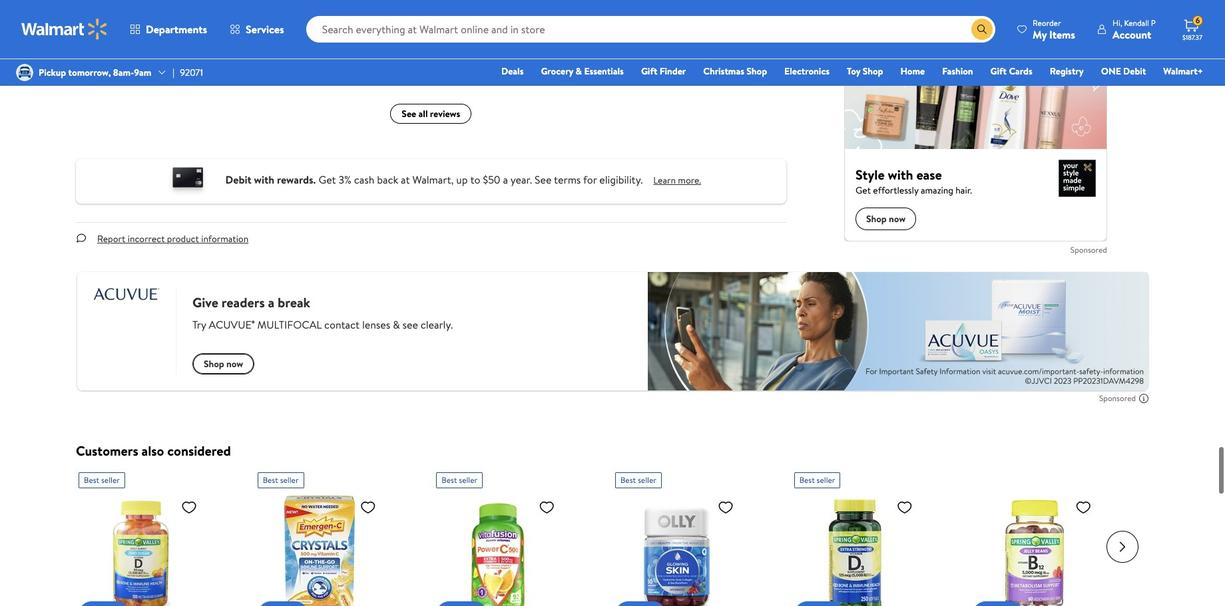 Task type: locate. For each thing, give the bounding box(es) containing it.
$50
[[483, 172, 500, 187]]

toy shop link
[[841, 64, 889, 79]]

shop right the christmas
[[747, 65, 767, 78]]

2 gift from the left
[[991, 65, 1007, 78]]

gift
[[641, 65, 657, 78], [991, 65, 1007, 78]]

1 vertical spatial debit
[[225, 172, 252, 187]]

gift finder
[[641, 65, 686, 78]]

1 best from the left
[[84, 474, 99, 485]]

terms
[[554, 172, 581, 187]]

get
[[319, 172, 336, 187]]

reorder
[[1033, 17, 1061, 28]]

add to favorites list, olly glowing skin vitamin gummy with hyaluronic acid, supplement, plump berry, 50 ct image
[[718, 499, 734, 515]]

grocery & essentials
[[541, 65, 624, 78]]

1 horizontal spatial learn
[[934, 14, 957, 28]]

cash
[[354, 172, 374, 187]]

4 seller from the left
[[638, 474, 656, 485]]

item
[[853, 14, 872, 28]]

0 horizontal spatial 0
[[107, 59, 112, 70]]

for
[[583, 172, 597, 187]]

3 best from the left
[[442, 474, 457, 485]]

0 horizontal spatial learn
[[653, 173, 676, 187]]

seller for olly glowing skin vitamin gummy with hyaluronic acid, supplement, plump berry, 50 ct image
[[638, 474, 656, 485]]

registry link
[[1044, 64, 1090, 79]]

0 horizontal spatial see
[[402, 107, 416, 120]]

best seller for second product group from the left
[[263, 474, 299, 485]]

more
[[959, 14, 980, 28]]

4 best seller from the left
[[621, 474, 656, 485]]

one debit link
[[1095, 64, 1152, 79]]

debit right one
[[1123, 65, 1146, 78]]

fashion link
[[936, 64, 979, 79]]

gift cards link
[[985, 64, 1039, 79]]

information
[[201, 231, 249, 245]]

1 vertical spatial see
[[535, 172, 552, 187]]

product group
[[79, 467, 228, 607], [257, 467, 407, 607], [436, 467, 586, 607], [615, 467, 765, 607], [794, 467, 944, 607]]

christmas shop
[[703, 65, 767, 78]]

reviews
[[430, 107, 460, 120]]

walmart+
[[1164, 65, 1203, 78]]

2 shop from the left
[[863, 65, 883, 78]]

|
[[173, 66, 175, 79]]

2 best seller from the left
[[263, 474, 299, 485]]

learn left more
[[934, 14, 957, 28]]

best for spring valley zero sugar vitamin d bone & immune health dietary supplement gummies, 50 mcg (2,000 iu), 120 count image
[[84, 474, 99, 485]]

finder
[[660, 65, 686, 78]]

best for olly glowing skin vitamin gummy with hyaluronic acid, supplement, plump berry, 50 ct image
[[621, 474, 636, 485]]

christmas
[[703, 65, 744, 78]]

4 best from the left
[[621, 474, 636, 485]]

spring valley vitamin d3 softgels, 125 mcg per softgel, 5,000 iu, 250 count image
[[794, 493, 918, 607]]

1 gift from the left
[[641, 65, 657, 78]]

is
[[874, 14, 880, 28]]

1 shop from the left
[[747, 65, 767, 78]]

2 0 from the left
[[140, 59, 145, 70]]

seller
[[101, 474, 120, 485], [280, 474, 299, 485], [459, 474, 478, 485], [638, 474, 656, 485], [817, 474, 835, 485]]

1 vertical spatial sponsored
[[1099, 392, 1136, 404]]

home
[[901, 65, 925, 78]]

pickup
[[39, 66, 66, 79]]

0 left 8am-
[[107, 59, 112, 70]]

up
[[456, 172, 468, 187]]

home link
[[895, 64, 931, 79]]

1 horizontal spatial gift
[[991, 65, 1007, 78]]

gift cards
[[991, 65, 1033, 78]]

shop inside christmas shop link
[[747, 65, 767, 78]]

5 best seller from the left
[[799, 474, 835, 485]]

5 seller from the left
[[817, 474, 835, 485]]

| 92071
[[173, 66, 203, 79]]

8am-
[[113, 66, 134, 79]]

debit inside one debit link
[[1123, 65, 1146, 78]]

hi, kendall p account
[[1113, 17, 1156, 42]]

services
[[246, 22, 284, 37]]

see right year.
[[535, 172, 552, 187]]

0 horizontal spatial gift
[[641, 65, 657, 78]]

0 button
[[89, 58, 122, 72], [122, 58, 156, 72]]

see left 'all'
[[402, 107, 416, 120]]

learn more.
[[653, 173, 701, 187]]

best seller
[[84, 474, 120, 485], [263, 474, 299, 485], [442, 474, 478, 485], [621, 474, 656, 485], [799, 474, 835, 485]]

0
[[107, 59, 112, 70], [140, 59, 145, 70]]

best for "vitafusion extra strength power c gummy vitamins, tropical citrus flavored immune support (1) vitamins, 92 count" image
[[442, 474, 457, 485]]

2 0 button from the left
[[122, 58, 156, 72]]

3 best seller from the left
[[442, 474, 478, 485]]

1 best seller from the left
[[84, 474, 120, 485]]

1 horizontal spatial shop
[[863, 65, 883, 78]]

gift left finder
[[641, 65, 657, 78]]

debit left with
[[225, 172, 252, 187]]

also
[[142, 441, 164, 459]]

0 button down better4u
[[89, 58, 122, 72]]

seller for spring valley zero sugar vitamin d bone & immune health dietary supplement gummies, 50 mcg (2,000 iu), 120 count image
[[101, 474, 120, 485]]

6
[[1196, 15, 1200, 26]]

shop inside toy shop link
[[863, 65, 883, 78]]

1 0 from the left
[[107, 59, 112, 70]]

$187.37
[[1183, 33, 1203, 42]]

1 seller from the left
[[101, 474, 120, 485]]

registry
[[1050, 65, 1084, 78]]

see
[[402, 107, 416, 120], [535, 172, 552, 187]]

sponsored
[[1071, 243, 1107, 255], [1099, 392, 1136, 404]]

Search search field
[[306, 16, 996, 43]]

3 seller from the left
[[459, 474, 478, 485]]

emergen-c crystals, on-the-go emergen-c immune support, orange vitality - 28 stick packs image
[[257, 493, 381, 607]]

spring valley zero sugar vitamin d bone & immune health dietary supplement gummies, 50 mcg (2,000 iu), 120 count image
[[79, 493, 202, 607]]

departments button
[[119, 13, 218, 45]]

1 horizontal spatial debit
[[1123, 65, 1146, 78]]

add to favorites list, emergen-c crystals, on-the-go emergen-c immune support, orange vitality - 28 stick packs image
[[360, 499, 376, 515]]

5 best from the left
[[799, 474, 815, 485]]

shop right toy
[[863, 65, 883, 78]]

92071
[[180, 66, 203, 79]]

1 vertical spatial learn
[[653, 173, 676, 187]]

vitafusion extra strength power c gummy vitamins, tropical citrus flavored immune support (1) vitamins, 92 count image
[[436, 493, 560, 607]]

services button
[[218, 13, 295, 45]]

customers also considered
[[76, 441, 231, 459]]

grocery
[[541, 65, 573, 78]]

p
[[1151, 17, 1156, 28]]

shop
[[747, 65, 767, 78], [863, 65, 883, 78]]

1 horizontal spatial 0
[[140, 59, 145, 70]]

0 horizontal spatial shop
[[747, 65, 767, 78]]

learn left the more.
[[653, 173, 676, 187]]

2 seller from the left
[[280, 474, 299, 485]]

0 vertical spatial debit
[[1123, 65, 1146, 78]]

seller for "vitafusion extra strength power c gummy vitamins, tropical citrus flavored immune support (1) vitamins, 92 count" image
[[459, 474, 478, 485]]

shop for christmas shop
[[747, 65, 767, 78]]

toy
[[847, 65, 861, 78]]

learn
[[934, 14, 957, 28], [653, 173, 676, 187]]

0 right 8am-
[[140, 59, 145, 70]]

best
[[84, 474, 99, 485], [263, 474, 278, 485], [442, 474, 457, 485], [621, 474, 636, 485], [799, 474, 815, 485]]

 image
[[16, 64, 33, 81]]

0 vertical spatial sponsored
[[1071, 243, 1107, 255]]

report
[[97, 231, 125, 245]]

next slide for customers also considered list image
[[1107, 530, 1139, 562]]

0 button left |
[[122, 58, 156, 72]]

3 product group from the left
[[436, 467, 586, 607]]

2 best from the left
[[263, 474, 278, 485]]

0 vertical spatial see
[[402, 107, 416, 120]]

1 product group from the left
[[79, 467, 228, 607]]

better4u
[[89, 37, 128, 50]]

christmas shop link
[[697, 64, 773, 79]]

gift for gift finder
[[641, 65, 657, 78]]

gift left cards
[[991, 65, 1007, 78]]



Task type: describe. For each thing, give the bounding box(es) containing it.
essentials
[[584, 65, 624, 78]]

gifting made easy image
[[814, 14, 824, 25]]

this item is gift eligible learn more
[[835, 14, 980, 28]]

Walmart Site-Wide search field
[[306, 16, 996, 43]]

olly glowing skin vitamin gummy with hyaluronic acid, supplement, plump berry, 50 ct image
[[615, 493, 739, 607]]

best seller for third product group from the right
[[442, 474, 478, 485]]

all
[[419, 107, 428, 120]]

with
[[254, 172, 274, 187]]

customers
[[76, 441, 138, 459]]

departments
[[146, 22, 207, 37]]

rewards.
[[277, 172, 316, 187]]

electronics link
[[779, 64, 836, 79]]

gift finder link
[[635, 64, 692, 79]]

add to favorites list, spring valley vitamin d3 softgels, 125 mcg per softgel, 5,000 iu, 250 count image
[[897, 499, 913, 515]]

ad disclaimer and feedback image
[[1139, 393, 1149, 403]]

year.
[[511, 172, 532, 187]]

my
[[1033, 27, 1047, 42]]

best for spring valley vitamin d3 softgels, 125 mcg per softgel, 5,000 iu, 250 count "image" on the right bottom of page
[[799, 474, 815, 485]]

search icon image
[[977, 24, 988, 35]]

more.
[[678, 173, 701, 187]]

items
[[1050, 27, 1075, 42]]

see all reviews
[[402, 107, 460, 120]]

eligible
[[900, 14, 929, 28]]

walmart image
[[21, 19, 108, 40]]

back
[[377, 172, 398, 187]]

add to favorites list, vitafusion extra strength power c gummy vitamins, tropical citrus flavored immune support (1) vitamins, 92 count image
[[539, 499, 555, 515]]

a
[[503, 172, 508, 187]]

0 horizontal spatial debit
[[225, 172, 252, 187]]

2 product group from the left
[[257, 467, 407, 607]]

pickup tomorrow, 8am-9am
[[39, 66, 151, 79]]

electronics
[[785, 65, 830, 78]]

grocery & essentials link
[[535, 64, 630, 79]]

seller for emergen-c crystals, on-the-go emergen-c immune support, orange vitality - 28 stick packs image
[[280, 474, 299, 485]]

9am
[[134, 66, 151, 79]]

one debit
[[1101, 65, 1146, 78]]

best seller for 1st product group from left
[[84, 474, 120, 485]]

reorder my items
[[1033, 17, 1075, 42]]

toy shop
[[847, 65, 883, 78]]

incorrect
[[128, 231, 165, 245]]

report incorrect product information button
[[87, 222, 259, 254]]

best seller for second product group from the right
[[621, 474, 656, 485]]

1 horizontal spatial see
[[535, 172, 552, 187]]

0 vertical spatial learn
[[934, 14, 957, 28]]

at
[[401, 172, 410, 187]]

deals
[[501, 65, 524, 78]]

fashion
[[942, 65, 973, 78]]

4 product group from the left
[[615, 467, 765, 607]]

see all reviews link
[[390, 104, 472, 124]]

product
[[167, 231, 199, 245]]

eligibility.
[[600, 172, 643, 187]]

add to favorites list, spring valley zero sugar vitamin d bone & immune health dietary supplement gummies, 50 mcg (2,000 iu), 120 count image
[[181, 499, 197, 515]]

kendall
[[1124, 17, 1149, 28]]

one
[[1101, 65, 1121, 78]]

&
[[576, 65, 582, 78]]

this
[[835, 14, 851, 28]]

spring valley vitamin b12 vegetarian jelly beans, 5000 mcg, 60 count image
[[973, 493, 1097, 607]]

add to favorites list, spring valley vitamin b12 vegetarian jelly beans, 5000 mcg, 60 count image
[[1076, 499, 1092, 515]]

walmart,
[[413, 172, 454, 187]]

hi,
[[1113, 17, 1122, 28]]

best for emergen-c crystals, on-the-go emergen-c immune support, orange vitality - 28 stick packs image
[[263, 474, 278, 485]]

gift
[[882, 14, 897, 28]]

walmart+ link
[[1158, 64, 1209, 79]]

5 product group from the left
[[794, 467, 944, 607]]

considered
[[167, 441, 231, 459]]

6 $187.37
[[1183, 15, 1203, 42]]

learn more button
[[934, 14, 980, 28]]

learn inside one debit card  debit with rewards. get 3% cash back at walmart, up to $50 a year. see terms for eligibility. learn more. element
[[653, 173, 676, 187]]

1 0 button from the left
[[89, 58, 122, 72]]

one debit card image
[[161, 164, 215, 198]]

debit with rewards. get 3% cash back at walmart, up to $50 a year. see terms for eligibility.
[[225, 172, 643, 187]]

gift for gift cards
[[991, 65, 1007, 78]]

account
[[1113, 27, 1151, 42]]

report incorrect product information
[[97, 231, 249, 245]]

shop for toy shop
[[863, 65, 883, 78]]

seller for spring valley vitamin d3 softgels, 125 mcg per softgel, 5,000 iu, 250 count "image" on the right bottom of page
[[817, 474, 835, 485]]

to
[[470, 172, 480, 187]]

tomorrow,
[[68, 66, 111, 79]]

one debit card  debit with rewards. get 3% cash back at walmart, up to $50 a year. see terms for eligibility. learn more. element
[[653, 173, 701, 187]]

deals link
[[495, 64, 530, 79]]

cards
[[1009, 65, 1033, 78]]

3%
[[339, 172, 352, 187]]

best seller for 1st product group from the right
[[799, 474, 835, 485]]



Task type: vqa. For each thing, say whether or not it's contained in the screenshot.
a
yes



